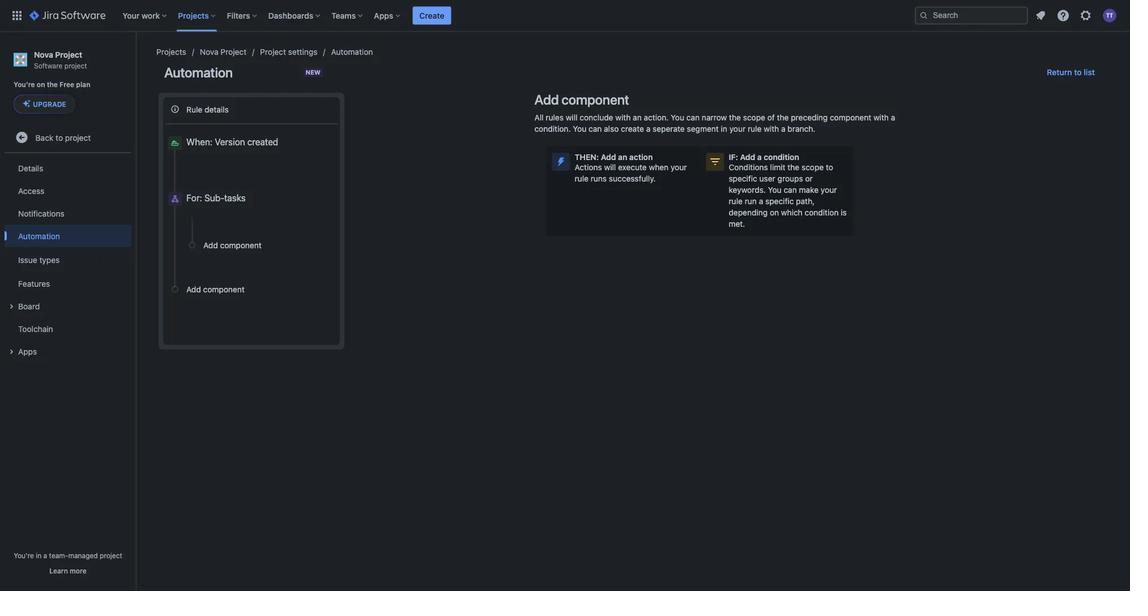 Task type: locate. For each thing, give the bounding box(es) containing it.
1 vertical spatial can
[[589, 124, 602, 134]]

0 horizontal spatial on
[[37, 81, 45, 88]]

project
[[64, 62, 87, 70], [65, 133, 91, 142], [100, 552, 122, 560]]

condition down path,
[[805, 208, 839, 218]]

keywords.
[[729, 186, 766, 195]]

2 vertical spatial your
[[821, 186, 837, 195]]

board
[[18, 302, 40, 311]]

0 horizontal spatial scope
[[743, 113, 765, 122]]

for: sub-tasks button
[[165, 189, 338, 211]]

tasks
[[224, 193, 246, 203]]

1 horizontal spatial in
[[721, 124, 727, 134]]

0 horizontal spatial your
[[671, 163, 687, 172]]

execute
[[618, 163, 647, 172]]

1 horizontal spatial scope
[[802, 163, 824, 172]]

1 vertical spatial rule
[[575, 174, 589, 184]]

plan
[[76, 81, 90, 88]]

nova up "software"
[[34, 50, 53, 59]]

0 vertical spatial rule
[[748, 124, 762, 134]]

1 horizontal spatial on
[[770, 208, 779, 218]]

projects inside popup button
[[178, 11, 209, 20]]

seperate
[[653, 124, 685, 134]]

1 vertical spatial apps
[[18, 347, 37, 356]]

1 horizontal spatial an
[[633, 113, 642, 122]]

rule
[[186, 105, 202, 114]]

expand image down the features
[[5, 300, 18, 314]]

issue types
[[18, 255, 60, 265]]

specific
[[729, 174, 757, 184], [765, 197, 794, 206]]

add component
[[203, 241, 262, 250], [186, 285, 245, 294]]

2 horizontal spatial your
[[821, 186, 837, 195]]

automation link down teams popup button in the top left of the page
[[331, 45, 373, 59]]

1 horizontal spatial will
[[604, 163, 616, 172]]

add inside the then: add an action actions will execute when your rule runs successfully.
[[601, 153, 616, 162]]

0 vertical spatial project
[[64, 62, 87, 70]]

learn
[[49, 568, 68, 576]]

your right the when
[[671, 163, 687, 172]]

0 vertical spatial in
[[721, 124, 727, 134]]

projects right "work"
[[178, 11, 209, 20]]

nova inside 'link'
[[200, 47, 218, 57]]

expand image inside "board" button
[[5, 300, 18, 314]]

specific up which on the top of the page
[[765, 197, 794, 206]]

0 vertical spatial can
[[687, 113, 700, 122]]

2 vertical spatial rule
[[729, 197, 743, 206]]

expand image for board
[[5, 300, 18, 314]]

access link
[[5, 180, 131, 202]]

1 you're from the top
[[14, 81, 35, 88]]

1 vertical spatial you're
[[14, 552, 34, 560]]

0 horizontal spatial you
[[573, 124, 586, 134]]

nova for nova project
[[200, 47, 218, 57]]

0 vertical spatial condition
[[764, 153, 799, 162]]

0 horizontal spatial automation link
[[5, 225, 131, 248]]

0 horizontal spatial rule
[[575, 174, 589, 184]]

0 vertical spatial will
[[566, 113, 578, 122]]

1 horizontal spatial rule
[[729, 197, 743, 206]]

settings image
[[1079, 9, 1093, 22]]

project for nova project software project
[[55, 50, 82, 59]]

0 vertical spatial automation
[[331, 47, 373, 57]]

banner
[[0, 0, 1130, 32]]

2 horizontal spatial to
[[1074, 68, 1082, 77]]

automation inside automation link
[[18, 232, 60, 241]]

an inside the then: add an action actions will execute when your rule runs successfully.
[[618, 153, 627, 162]]

1 horizontal spatial your
[[729, 124, 746, 134]]

to
[[1074, 68, 1082, 77], [56, 133, 63, 142], [826, 163, 833, 172]]

expand image inside apps button
[[5, 346, 18, 359]]

your inside add component all rules will conclude with an action. you can narrow the scope of the preceding component with a condition. you can also create a seperate segment in your rule with a branch.
[[729, 124, 746, 134]]

access
[[18, 186, 44, 196]]

1 vertical spatial to
[[56, 133, 63, 142]]

automation link for notifications
[[5, 225, 131, 248]]

projects button
[[175, 7, 220, 25]]

successfully.
[[609, 174, 656, 184]]

an up execute
[[618, 153, 627, 162]]

1 vertical spatial automation
[[164, 65, 233, 80]]

2 you're from the top
[[14, 552, 34, 560]]

scope left of
[[743, 113, 765, 122]]

features link
[[5, 273, 131, 295]]

for: sub-tasks
[[186, 193, 246, 203]]

board button
[[5, 295, 131, 318]]

2 horizontal spatial with
[[873, 113, 889, 122]]

a
[[891, 113, 895, 122], [646, 124, 650, 134], [781, 124, 785, 134], [757, 153, 762, 162], [759, 197, 763, 206], [43, 552, 47, 560]]

project settings link
[[260, 45, 317, 59]]

the right of
[[777, 113, 789, 122]]

can up segment
[[687, 113, 700, 122]]

1 vertical spatial project
[[65, 133, 91, 142]]

0 horizontal spatial apps
[[18, 347, 37, 356]]

project inside nova project software project
[[64, 62, 87, 70]]

on
[[37, 81, 45, 88], [770, 208, 779, 218]]

rule details button
[[165, 100, 338, 119]]

rule down actions
[[575, 174, 589, 184]]

1 vertical spatial your
[[671, 163, 687, 172]]

rule inside if: add a condition conditions limit the scope to specific user groups or keywords. you can make your rule run a specific path, depending on which condition is met.
[[729, 197, 743, 206]]

the right narrow
[[729, 113, 741, 122]]

narrow
[[702, 113, 727, 122]]

nova right the projects link
[[200, 47, 218, 57]]

will right rules
[[566, 113, 578, 122]]

automation down nova project 'link'
[[164, 65, 233, 80]]

0 vertical spatial you're
[[14, 81, 35, 88]]

will up runs
[[604, 163, 616, 172]]

on inside if: add a condition conditions limit the scope to specific user groups or keywords. you can make your rule run a specific path, depending on which condition is met.
[[770, 208, 779, 218]]

when: version created button
[[165, 134, 338, 165]]

scope
[[743, 113, 765, 122], [802, 163, 824, 172]]

2 expand image from the top
[[5, 346, 18, 359]]

0 vertical spatial you
[[671, 113, 684, 122]]

you
[[671, 113, 684, 122], [573, 124, 586, 134], [768, 186, 782, 195]]

Search field
[[915, 7, 1028, 25]]

when:
[[186, 137, 212, 148]]

0 horizontal spatial project
[[55, 50, 82, 59]]

project up the "plan"
[[64, 62, 87, 70]]

back
[[35, 133, 53, 142]]

1 vertical spatial expand image
[[5, 346, 18, 359]]

0 horizontal spatial an
[[618, 153, 627, 162]]

project left settings
[[260, 47, 286, 57]]

0 vertical spatial an
[[633, 113, 642, 122]]

all
[[534, 113, 544, 122]]

2 vertical spatial to
[[826, 163, 833, 172]]

1 vertical spatial you
[[573, 124, 586, 134]]

limit
[[770, 163, 785, 172]]

0 vertical spatial to
[[1074, 68, 1082, 77]]

2 horizontal spatial automation
[[331, 47, 373, 57]]

project down 'filters'
[[221, 47, 247, 57]]

an up create
[[633, 113, 642, 122]]

project right 'managed'
[[100, 552, 122, 560]]

your up if:
[[729, 124, 746, 134]]

0 horizontal spatial will
[[566, 113, 578, 122]]

groups
[[778, 174, 803, 184]]

in left team-
[[36, 552, 41, 560]]

0 horizontal spatial nova
[[34, 50, 53, 59]]

nova project link
[[200, 45, 247, 59]]

created
[[247, 137, 278, 148]]

help image
[[1056, 9, 1070, 22]]

0 horizontal spatial automation
[[18, 232, 60, 241]]

0 horizontal spatial in
[[36, 552, 41, 560]]

add
[[534, 92, 559, 108], [601, 153, 616, 162], [740, 153, 755, 162], [203, 241, 218, 250], [186, 285, 201, 294]]

issue types link
[[5, 248, 131, 273]]

can down "conclude"
[[589, 124, 602, 134]]

you're for you're in a team-managed project
[[14, 552, 34, 560]]

rule up conditions at the top of page
[[748, 124, 762, 134]]

team-
[[49, 552, 68, 560]]

scope up or
[[802, 163, 824, 172]]

conditions
[[729, 163, 768, 172]]

you're up upgrade button
[[14, 81, 35, 88]]

projects for the 'projects' popup button
[[178, 11, 209, 20]]

1 vertical spatial an
[[618, 153, 627, 162]]

managed
[[68, 552, 98, 560]]

2 horizontal spatial rule
[[748, 124, 762, 134]]

group
[[5, 154, 131, 367]]

your work button
[[119, 7, 171, 25]]

automation down notifications at the top left
[[18, 232, 60, 241]]

project up "software"
[[55, 50, 82, 59]]

project up "details" link
[[65, 133, 91, 142]]

apps down toolchain
[[18, 347, 37, 356]]

1 horizontal spatial to
[[826, 163, 833, 172]]

0 vertical spatial apps
[[374, 11, 393, 20]]

action.
[[644, 113, 669, 122]]

with
[[615, 113, 631, 122], [873, 113, 889, 122], [764, 124, 779, 134]]

you're left team-
[[14, 552, 34, 560]]

projects right 'sidebar navigation' image
[[156, 47, 186, 57]]

1 horizontal spatial automation link
[[331, 45, 373, 59]]

jira software image
[[29, 9, 106, 22], [29, 9, 106, 22]]

automation link
[[331, 45, 373, 59], [5, 225, 131, 248]]

expand image down toolchain
[[5, 346, 18, 359]]

nova inside nova project software project
[[34, 50, 53, 59]]

condition up limit
[[764, 153, 799, 162]]

can inside if: add a condition conditions limit the scope to specific user groups or keywords. you can make your rule run a specific path, depending on which condition is met.
[[784, 186, 797, 195]]

in down narrow
[[721, 124, 727, 134]]

your right make
[[821, 186, 837, 195]]

0 vertical spatial projects
[[178, 11, 209, 20]]

condition
[[764, 153, 799, 162], [805, 208, 839, 218]]

1 vertical spatial condition
[[805, 208, 839, 218]]

0 vertical spatial scope
[[743, 113, 765, 122]]

1 vertical spatial in
[[36, 552, 41, 560]]

1 vertical spatial will
[[604, 163, 616, 172]]

2 vertical spatial can
[[784, 186, 797, 195]]

0 vertical spatial on
[[37, 81, 45, 88]]

create
[[621, 124, 644, 134]]

0 horizontal spatial to
[[56, 133, 63, 142]]

filters
[[227, 11, 250, 20]]

expand image
[[5, 300, 18, 314], [5, 346, 18, 359]]

which
[[781, 208, 803, 218]]

projects
[[178, 11, 209, 20], [156, 47, 186, 57]]

add inside if: add a condition conditions limit the scope to specific user groups or keywords. you can make your rule run a specific path, depending on which condition is met.
[[740, 153, 755, 162]]

1 horizontal spatial apps
[[374, 11, 393, 20]]

apps
[[374, 11, 393, 20], [18, 347, 37, 356]]

apps inside button
[[18, 347, 37, 356]]

1 horizontal spatial nova
[[200, 47, 218, 57]]

rule
[[748, 124, 762, 134], [575, 174, 589, 184], [729, 197, 743, 206]]

in
[[721, 124, 727, 134], [36, 552, 41, 560]]

you down user
[[768, 186, 782, 195]]

1 vertical spatial projects
[[156, 47, 186, 57]]

automation link up types
[[5, 225, 131, 248]]

project inside nova project software project
[[55, 50, 82, 59]]

1 horizontal spatial project
[[221, 47, 247, 57]]

1 vertical spatial specific
[[765, 197, 794, 206]]

rule inside the then: add an action actions will execute when your rule runs successfully.
[[575, 174, 589, 184]]

nova
[[200, 47, 218, 57], [34, 50, 53, 59]]

on left which on the top of the page
[[770, 208, 779, 218]]

specific up keywords.
[[729, 174, 757, 184]]

on up upgrade button
[[37, 81, 45, 88]]

2 vertical spatial automation
[[18, 232, 60, 241]]

notifications link
[[5, 202, 131, 225]]

2 horizontal spatial you
[[768, 186, 782, 195]]

1 vertical spatial scope
[[802, 163, 824, 172]]

segment
[[687, 124, 719, 134]]

0 horizontal spatial condition
[[764, 153, 799, 162]]

add inside add component all rules will conclude with an action. you can narrow the scope of the preceding component with a condition. you can also create a seperate segment in your rule with a branch.
[[534, 92, 559, 108]]

2 horizontal spatial can
[[784, 186, 797, 195]]

to for project
[[56, 133, 63, 142]]

0 vertical spatial your
[[729, 124, 746, 134]]

projects for the projects link
[[156, 47, 186, 57]]

your work
[[123, 11, 160, 20]]

types
[[39, 255, 60, 265]]

you down "conclude"
[[573, 124, 586, 134]]

the
[[47, 81, 58, 88], [729, 113, 741, 122], [777, 113, 789, 122], [788, 163, 799, 172]]

1 vertical spatial on
[[770, 208, 779, 218]]

project inside 'link'
[[221, 47, 247, 57]]

1 expand image from the top
[[5, 300, 18, 314]]

to inside if: add a condition conditions limit the scope to specific user groups or keywords. you can make your rule run a specific path, depending on which condition is met.
[[826, 163, 833, 172]]

automation down teams popup button in the top left of the page
[[331, 47, 373, 57]]

when: version created
[[186, 137, 278, 148]]

rule inside add component all rules will conclude with an action. you can narrow the scope of the preceding component with a condition. you can also create a seperate segment in your rule with a branch.
[[748, 124, 762, 134]]

2 vertical spatial you
[[768, 186, 782, 195]]

free
[[60, 81, 74, 88]]

0 vertical spatial automation link
[[331, 45, 373, 59]]

1 horizontal spatial you
[[671, 113, 684, 122]]

search image
[[919, 11, 928, 20]]

back to project link
[[5, 126, 131, 149]]

return
[[1047, 68, 1072, 77]]

0 vertical spatial expand image
[[5, 300, 18, 314]]

rule left "run" on the right
[[729, 197, 743, 206]]

1 vertical spatial automation link
[[5, 225, 131, 248]]

conclude
[[580, 113, 613, 122]]

0 horizontal spatial specific
[[729, 174, 757, 184]]

you up seperate
[[671, 113, 684, 122]]

apps right teams popup button in the top left of the page
[[374, 11, 393, 20]]

to inside button
[[1074, 68, 1082, 77]]

can down groups
[[784, 186, 797, 195]]

group containing details
[[5, 154, 131, 367]]

you inside if: add a condition conditions limit the scope to specific user groups or keywords. you can make your rule run a specific path, depending on which condition is met.
[[768, 186, 782, 195]]

the up groups
[[788, 163, 799, 172]]



Task type: vqa. For each thing, say whether or not it's contained in the screenshot.
bottom floor
no



Task type: describe. For each thing, give the bounding box(es) containing it.
automation for notifications
[[18, 232, 60, 241]]

2 horizontal spatial project
[[260, 47, 286, 57]]

version
[[215, 137, 245, 148]]

teams button
[[328, 7, 367, 25]]

scope inside add component all rules will conclude with an action. you can narrow the scope of the preceding component with a condition. you can also create a seperate segment in your rule with a branch.
[[743, 113, 765, 122]]

apps button
[[5, 341, 131, 363]]

1 horizontal spatial with
[[764, 124, 779, 134]]

toolchain
[[18, 324, 53, 334]]

add component all rules will conclude with an action. you can narrow the scope of the preceding component with a condition. you can also create a seperate segment in your rule with a branch.
[[534, 92, 895, 134]]

1 horizontal spatial condition
[[805, 208, 839, 218]]

nova project
[[200, 47, 247, 57]]

rule details
[[186, 105, 229, 114]]

you're for you're on the free plan
[[14, 81, 35, 88]]

banner containing your work
[[0, 0, 1130, 32]]

create
[[419, 11, 444, 20]]

your profile and settings image
[[1103, 9, 1117, 22]]

1 horizontal spatial can
[[687, 113, 700, 122]]

for:
[[186, 193, 202, 203]]

0 horizontal spatial can
[[589, 124, 602, 134]]

project for nova project
[[221, 47, 247, 57]]

if: add a condition conditions limit the scope to specific user groups or keywords. you can make your rule run a specific path, depending on which condition is met.
[[729, 153, 847, 229]]

notifications image
[[1034, 9, 1047, 22]]

details
[[205, 105, 229, 114]]

nova for nova project software project
[[34, 50, 53, 59]]

branch.
[[788, 124, 815, 134]]

return to list
[[1047, 68, 1095, 77]]

the left free
[[47, 81, 58, 88]]

upgrade
[[33, 100, 66, 108]]

0 horizontal spatial with
[[615, 113, 631, 122]]

2 vertical spatial project
[[100, 552, 122, 560]]

make
[[799, 186, 819, 195]]

of
[[767, 113, 775, 122]]

run
[[745, 197, 757, 206]]

if:
[[729, 153, 738, 162]]

project settings
[[260, 47, 317, 57]]

back to project
[[35, 133, 91, 142]]

rules
[[546, 113, 564, 122]]

to for list
[[1074, 68, 1082, 77]]

software
[[34, 62, 63, 70]]

details
[[18, 164, 43, 173]]

will inside the then: add an action actions will execute when your rule runs successfully.
[[604, 163, 616, 172]]

you're in a team-managed project
[[14, 552, 122, 560]]

the inside if: add a condition conditions limit the scope to specific user groups or keywords. you can make your rule run a specific path, depending on which condition is met.
[[788, 163, 799, 172]]

1 horizontal spatial automation
[[164, 65, 233, 80]]

1 horizontal spatial specific
[[765, 197, 794, 206]]

settings
[[288, 47, 317, 57]]

1 vertical spatial add component
[[186, 285, 245, 294]]

dashboards button
[[265, 7, 325, 25]]

learn more
[[49, 568, 86, 576]]

filters button
[[224, 7, 261, 25]]

path,
[[796, 197, 815, 206]]

projects link
[[156, 45, 186, 59]]

notifications
[[18, 209, 64, 218]]

create button
[[413, 7, 451, 25]]

an inside add component all rules will conclude with an action. you can narrow the scope of the preceding component with a condition. you can also create a seperate segment in your rule with a branch.
[[633, 113, 642, 122]]

automation link for project settings
[[331, 45, 373, 59]]

then: add an action actions will execute when your rule runs successfully.
[[575, 153, 687, 184]]

your inside the then: add an action actions will execute when your rule runs successfully.
[[671, 163, 687, 172]]

nova project software project
[[34, 50, 87, 70]]

features
[[18, 279, 50, 289]]

runs
[[591, 174, 607, 184]]

0 vertical spatial add component button
[[182, 236, 338, 255]]

details link
[[5, 157, 131, 180]]

in inside add component all rules will conclude with an action. you can narrow the scope of the preceding component with a condition. you can also create a seperate segment in your rule with a branch.
[[721, 124, 727, 134]]

1 vertical spatial add component button
[[165, 280, 338, 299]]

apps button
[[371, 7, 405, 25]]

upgrade button
[[14, 95, 75, 113]]

toolchain link
[[5, 318, 131, 341]]

primary element
[[7, 0, 915, 31]]

appswitcher icon image
[[10, 9, 24, 22]]

automation for project settings
[[331, 47, 373, 57]]

then:
[[575, 153, 599, 162]]

depending
[[729, 208, 768, 218]]

sidebar navigation image
[[123, 45, 148, 68]]

actions
[[575, 163, 602, 172]]

dashboards
[[268, 11, 313, 20]]

action
[[629, 153, 653, 162]]

you're on the free plan
[[14, 81, 90, 88]]

new
[[306, 69, 321, 76]]

your inside if: add a condition conditions limit the scope to specific user groups or keywords. you can make your rule run a specific path, depending on which condition is met.
[[821, 186, 837, 195]]

when
[[649, 163, 669, 172]]

or
[[805, 174, 813, 184]]

is
[[841, 208, 847, 218]]

also
[[604, 124, 619, 134]]

more
[[70, 568, 86, 576]]

0 vertical spatial specific
[[729, 174, 757, 184]]

work
[[142, 11, 160, 20]]

list
[[1084, 68, 1095, 77]]

will inside add component all rules will conclude with an action. you can narrow the scope of the preceding component with a condition. you can also create a seperate segment in your rule with a branch.
[[566, 113, 578, 122]]

issue
[[18, 255, 37, 265]]

preceding
[[791, 113, 828, 122]]

expand image for apps
[[5, 346, 18, 359]]

user
[[759, 174, 775, 184]]

apps inside popup button
[[374, 11, 393, 20]]

sub-
[[204, 193, 224, 203]]

teams
[[331, 11, 356, 20]]

scope inside if: add a condition conditions limit the scope to specific user groups or keywords. you can make your rule run a specific path, depending on which condition is met.
[[802, 163, 824, 172]]

condition.
[[534, 124, 571, 134]]

return to list button
[[1040, 63, 1102, 82]]

learn more button
[[49, 567, 86, 576]]

met.
[[729, 220, 745, 229]]

0 vertical spatial add component
[[203, 241, 262, 250]]



